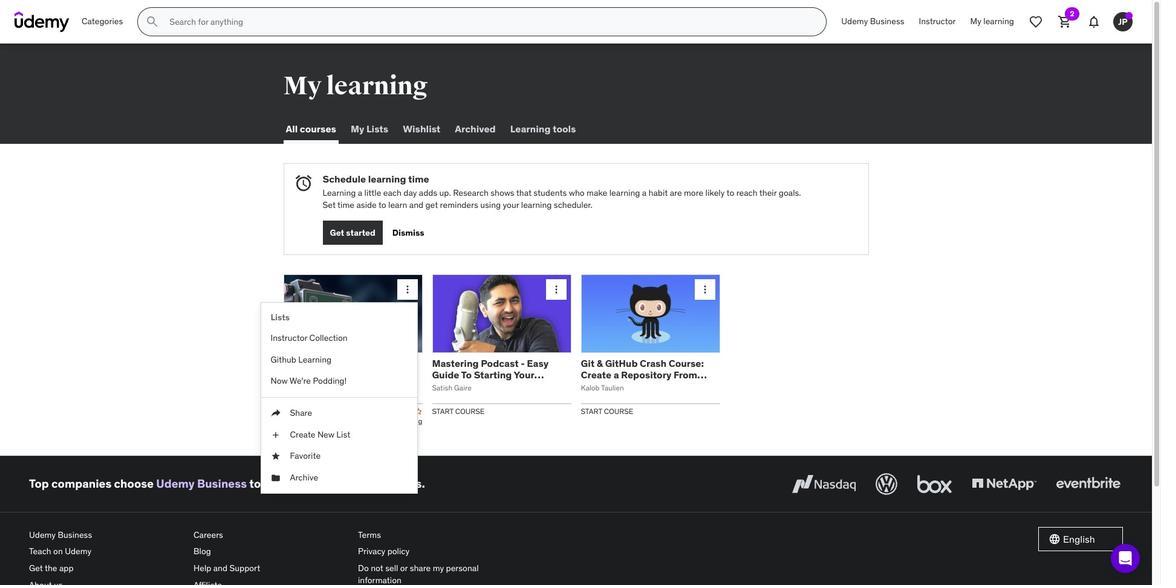 Task type: vqa. For each thing, say whether or not it's contained in the screenshot.
habit
yes



Task type: describe. For each thing, give the bounding box(es) containing it.
likely
[[705, 188, 725, 198]]

teach
[[29, 546, 51, 557]]

guide
[[432, 369, 459, 381]]

arcade
[[387, 369, 420, 381]]

0 vertical spatial my learning
[[970, 16, 1014, 27]]

satish gaire
[[432, 383, 472, 393]]

wishlist link
[[400, 115, 443, 144]]

learning tools link
[[508, 115, 578, 144]]

Search for anything text field
[[167, 11, 812, 32]]

a left little
[[358, 188, 362, 198]]

my for my learning link
[[970, 16, 981, 27]]

on
[[53, 546, 63, 557]]

instructor collection
[[271, 333, 348, 344]]

to
[[461, 369, 472, 381]]

1 vertical spatial my
[[283, 71, 321, 102]]

netapp image
[[969, 471, 1039, 498]]

wishlist
[[403, 123, 440, 135]]

research
[[453, 188, 489, 198]]

or
[[400, 563, 408, 574]]

now we're podding! button
[[261, 371, 417, 392]]

reach
[[736, 188, 758, 198]]

schedule
[[323, 173, 366, 185]]

1 horizontal spatial lists
[[366, 123, 388, 135]]

my lists
[[351, 123, 388, 135]]

0 vertical spatial learning
[[510, 123, 551, 135]]

start course for to
[[432, 407, 485, 416]]

crash
[[640, 357, 667, 369]]

in
[[377, 369, 385, 381]]

your
[[514, 369, 534, 381]]

course for a
[[604, 407, 633, 416]]

-
[[521, 357, 525, 369]]

mastering for movements
[[283, 357, 330, 369]]

top
[[29, 477, 49, 491]]

dismiss
[[392, 227, 424, 238]]

app
[[59, 563, 73, 574]]

career
[[356, 477, 391, 491]]

gaire
[[454, 383, 472, 393]]

my
[[433, 563, 444, 574]]

each
[[383, 188, 402, 198]]

mastering podcast -  easy guide to starting your podcast link
[[432, 357, 549, 393]]

scratch!
[[581, 380, 620, 393]]

you have alerts image
[[1125, 12, 1133, 19]]

from
[[674, 369, 697, 381]]

help
[[194, 563, 211, 574]]

build
[[263, 477, 291, 491]]

1 horizontal spatial to
[[379, 199, 386, 210]]

2
[[1070, 9, 1074, 18]]

business for udemy business teach on udemy get the app
[[58, 530, 92, 540]]

1 vertical spatial business
[[197, 477, 247, 491]]

create inside git & github crash course: create a repository from scratch!
[[581, 369, 611, 381]]

0 vertical spatial podcast
[[481, 357, 519, 369]]

0 horizontal spatial podcast
[[432, 380, 470, 393]]

now
[[271, 376, 288, 387]]

1 horizontal spatial time
[[408, 173, 429, 185]]

terms link
[[358, 527, 513, 544]]

choose
[[114, 477, 154, 491]]

all courses
[[286, 123, 336, 135]]

git & github crash course: create a repository from scratch!
[[581, 357, 704, 393]]

notifications image
[[1087, 15, 1101, 29]]

personal
[[446, 563, 479, 574]]

small image
[[1049, 533, 1061, 545]]

repository
[[621, 369, 671, 381]]

starting
[[474, 369, 512, 381]]

get started button
[[323, 221, 383, 245]]

tools
[[553, 123, 576, 135]]

create new list button
[[261, 424, 417, 446]]

and inside careers blog help and support
[[213, 563, 227, 574]]

favorite button
[[261, 446, 417, 467]]

udemy inside udemy business link
[[841, 16, 868, 27]]

categories
[[82, 16, 123, 27]]

jp
[[1118, 16, 1128, 27]]

leave
[[377, 417, 396, 426]]

start course for create
[[581, 407, 633, 416]]

share
[[410, 563, 431, 574]]

started
[[346, 227, 375, 238]]

course:
[[669, 357, 704, 369]]

careers blog help and support
[[194, 530, 260, 574]]

privacy
[[358, 546, 385, 557]]

git
[[581, 357, 595, 369]]

new
[[317, 429, 334, 440]]

english button
[[1038, 527, 1123, 551]]

&
[[597, 357, 603, 369]]

set
[[323, 199, 336, 210]]

udemy business teach on udemy get the app
[[29, 530, 92, 574]]

rating
[[403, 417, 422, 426]]

]
[[365, 383, 367, 393]]

github learning
[[271, 354, 332, 365]]

get inside button
[[330, 227, 344, 238]]

terms
[[358, 530, 381, 540]]

leave a rating button
[[375, 407, 422, 427]]

instructor link
[[912, 7, 963, 36]]

instructor for instructor collection
[[271, 333, 307, 344]]

a inside button
[[398, 417, 402, 426]]

policy
[[387, 546, 410, 557]]

course for starting
[[455, 407, 485, 416]]

demand
[[309, 477, 354, 491]]



Task type: locate. For each thing, give the bounding box(es) containing it.
business left instructor "link"
[[870, 16, 904, 27]]

sell
[[385, 563, 398, 574]]

little
[[364, 188, 381, 198]]

1 horizontal spatial start course
[[581, 407, 633, 416]]

terms privacy policy do not sell or share my personal information
[[358, 530, 479, 585]]

learning up each
[[368, 173, 406, 185]]

mastering up satish gaire
[[432, 357, 479, 369]]

xsmall image inside 'share' button
[[271, 408, 280, 419]]

0 vertical spatial xsmall image
[[271, 408, 280, 419]]

courses
[[300, 123, 336, 135]]

1 horizontal spatial my
[[351, 123, 364, 135]]

submit search image
[[145, 15, 160, 29]]

instructor left my learning link
[[919, 16, 956, 27]]

0 horizontal spatial to
[[249, 477, 261, 491]]

and
[[409, 199, 423, 210], [213, 563, 227, 574]]

udemy
[[841, 16, 868, 27], [156, 477, 195, 491], [29, 530, 56, 540], [65, 546, 91, 557]]

the
[[45, 563, 57, 574]]

2 xsmall image from the top
[[271, 472, 280, 484]]

2 vertical spatial to
[[249, 477, 261, 491]]

using
[[480, 199, 501, 210]]

aside
[[356, 199, 377, 210]]

0 vertical spatial business
[[870, 16, 904, 27]]

1 start from the left
[[432, 407, 453, 416]]

2 start from the left
[[581, 407, 602, 416]]

my learning left wishlist image
[[970, 16, 1014, 27]]

1 horizontal spatial podcast
[[481, 357, 519, 369]]

1 vertical spatial my learning
[[283, 71, 428, 102]]

2 course from the left
[[604, 407, 633, 416]]

0 horizontal spatial course options image
[[401, 284, 413, 296]]

easy
[[527, 357, 549, 369]]

game inside mastering game design camera movements in arcade studio
[[332, 357, 359, 369]]

udemy business link
[[834, 7, 912, 36], [156, 477, 247, 491], [29, 527, 184, 544]]

learning left wishlist image
[[984, 16, 1014, 27]]

nasdaq image
[[789, 471, 859, 498]]

mastering for guide
[[432, 357, 479, 369]]

shows
[[491, 188, 514, 198]]

1 xsmall image from the top
[[271, 408, 280, 419]]

2 vertical spatial udemy business link
[[29, 527, 184, 544]]

1 horizontal spatial instructor
[[919, 16, 956, 27]]

jp link
[[1109, 7, 1138, 36]]

and right help
[[213, 563, 227, 574]]

shopping cart with 2 items image
[[1058, 15, 1072, 29]]

0 horizontal spatial lists
[[271, 312, 290, 323]]

xsmall image for favorite
[[271, 451, 280, 462]]

get left the
[[29, 563, 43, 574]]

my right courses
[[351, 123, 364, 135]]

0 horizontal spatial and
[[213, 563, 227, 574]]

business inside the udemy business teach on udemy get the app
[[58, 530, 92, 540]]

course down taulien at the right of the page
[[604, 407, 633, 416]]

0 vertical spatial lists
[[366, 123, 388, 135]]

a left rating
[[398, 417, 402, 426]]

mastering inside mastering podcast -  easy guide to starting your podcast
[[432, 357, 479, 369]]

my
[[970, 16, 981, 27], [283, 71, 321, 102], [351, 123, 364, 135]]

lists up instructor collection
[[271, 312, 290, 323]]

start
[[432, 407, 453, 416], [581, 407, 602, 416]]

0 horizontal spatial time
[[337, 199, 354, 210]]

my lists link
[[348, 115, 391, 144]]

share
[[290, 408, 312, 418]]

udemy image
[[15, 11, 70, 32]]

learning down schedule
[[323, 188, 356, 198]]

mastering up now we're podding!
[[283, 357, 330, 369]]

mastering inside mastering game design camera movements in arcade studio
[[283, 357, 330, 369]]

create
[[581, 369, 611, 381], [290, 429, 315, 440]]

not
[[371, 563, 383, 574]]

2 horizontal spatial my
[[970, 16, 981, 27]]

0 horizontal spatial mastering
[[283, 357, 330, 369]]

archived link
[[453, 115, 498, 144]]

we're
[[290, 376, 311, 387]]

1 horizontal spatial course options image
[[699, 284, 711, 296]]

a inside git & github crash course: create a repository from scratch!
[[614, 369, 619, 381]]

1 vertical spatial podcast
[[432, 380, 470, 393]]

start for mastering podcast -  easy guide to starting your podcast
[[432, 407, 453, 416]]

1 vertical spatial create
[[290, 429, 315, 440]]

0 vertical spatial get
[[330, 227, 344, 238]]

to
[[727, 188, 734, 198], [379, 199, 386, 210], [249, 477, 261, 491]]

do
[[358, 563, 369, 574]]

learning left tools
[[510, 123, 551, 135]]

2 mastering from the left
[[432, 357, 479, 369]]

1 horizontal spatial get
[[330, 227, 344, 238]]

a left 'habit'
[[642, 188, 647, 198]]

design up ]
[[361, 357, 393, 369]]

1 horizontal spatial course
[[604, 407, 633, 416]]

time right 'set'
[[337, 199, 354, 210]]

list
[[336, 429, 350, 440]]

xsmall image inside archive button
[[271, 472, 280, 484]]

instructor up github
[[271, 333, 307, 344]]

my for my lists link
[[351, 123, 364, 135]]

camera
[[283, 369, 319, 381]]

0 horizontal spatial instructor
[[271, 333, 307, 344]]

time up day
[[408, 173, 429, 185]]

2 vertical spatial my
[[351, 123, 364, 135]]

game
[[332, 357, 359, 369], [319, 383, 339, 393]]

0 horizontal spatial my learning
[[283, 71, 428, 102]]

1 vertical spatial to
[[379, 199, 386, 210]]

my learning up my lists
[[283, 71, 428, 102]]

schedule learning time learning a little each day adds up. research shows that students who make learning a habit are more likely to reach their goals. set time aside to learn and get reminders using your learning scheduler.
[[323, 173, 801, 210]]

course options image
[[401, 284, 413, 296], [699, 284, 711, 296]]

archived
[[455, 123, 496, 135]]

0 vertical spatial my
[[970, 16, 981, 27]]

1 horizontal spatial start
[[581, 407, 602, 416]]

lists left the wishlist at top
[[366, 123, 388, 135]]

your
[[503, 199, 519, 210]]

1 vertical spatial xsmall image
[[271, 472, 280, 484]]

lists
[[366, 123, 388, 135], [271, 312, 290, 323]]

to left build
[[249, 477, 261, 491]]

1 vertical spatial design
[[340, 383, 363, 393]]

2 start course from the left
[[581, 407, 633, 416]]

1 vertical spatial time
[[337, 199, 354, 210]]

0 vertical spatial xsmall image
[[271, 451, 280, 462]]

1 start course from the left
[[432, 407, 485, 416]]

reminders
[[440, 199, 478, 210]]

git & github crash course: create a repository from scratch! link
[[581, 357, 707, 393]]

7% complete
[[283, 407, 326, 416]]

1 vertical spatial learning
[[323, 188, 356, 198]]

0 vertical spatial udemy business link
[[834, 7, 912, 36]]

1 horizontal spatial mastering
[[432, 357, 479, 369]]

business up on at left bottom
[[58, 530, 92, 540]]

create down share
[[290, 429, 315, 440]]

learning right make
[[609, 188, 640, 198]]

2 horizontal spatial to
[[727, 188, 734, 198]]

1 horizontal spatial my learning
[[970, 16, 1014, 27]]

learn
[[388, 199, 407, 210]]

1 vertical spatial and
[[213, 563, 227, 574]]

and down day
[[409, 199, 423, 210]]

0 horizontal spatial create
[[290, 429, 315, 440]]

design inside mastering game design camera movements in arcade studio
[[361, 357, 393, 369]]

complete
[[296, 407, 326, 416]]

0 horizontal spatial course
[[455, 407, 485, 416]]

my up all courses
[[283, 71, 321, 102]]

learning inside my learning link
[[984, 16, 1014, 27]]

course down gaire
[[455, 407, 485, 416]]

school
[[287, 383, 310, 393]]

2 horizontal spatial business
[[870, 16, 904, 27]]

1 horizontal spatial business
[[197, 477, 247, 491]]

careers
[[194, 530, 223, 540]]

mastering game design camera movements in arcade studio link
[[283, 357, 420, 393]]

scheduler.
[[554, 199, 593, 210]]

1 horizontal spatial and
[[409, 199, 423, 210]]

1 mastering from the left
[[283, 357, 330, 369]]

[ school of game design ]
[[283, 383, 367, 393]]

instructor inside instructor "link"
[[919, 16, 956, 27]]

0 vertical spatial and
[[409, 199, 423, 210]]

xsmall image for create new list
[[271, 429, 280, 441]]

1 vertical spatial xsmall image
[[271, 429, 280, 441]]

game up now we're podding! button
[[332, 357, 359, 369]]

information
[[358, 575, 402, 585]]

xsmall image inside favorite button
[[271, 451, 280, 462]]

my learning link
[[963, 7, 1021, 36]]

privacy policy link
[[358, 544, 513, 561]]

learning up camera
[[298, 354, 332, 365]]

mastering
[[283, 357, 330, 369], [432, 357, 479, 369]]

top companies choose udemy business to build in-demand career skills.
[[29, 477, 425, 491]]

learning down 'that'
[[521, 199, 552, 210]]

1 xsmall image from the top
[[271, 451, 280, 462]]

0 horizontal spatial start
[[432, 407, 453, 416]]

0 vertical spatial to
[[727, 188, 734, 198]]

skills.
[[393, 477, 425, 491]]

0 vertical spatial create
[[581, 369, 611, 381]]

1 vertical spatial game
[[319, 383, 339, 393]]

who
[[569, 188, 585, 198]]

are
[[670, 188, 682, 198]]

create new list
[[290, 429, 350, 440]]

english
[[1063, 533, 1095, 545]]

instructor for instructor
[[919, 16, 956, 27]]

learning up my lists
[[326, 71, 428, 102]]

start down kalob
[[581, 407, 602, 416]]

xsmall image
[[271, 451, 280, 462], [271, 472, 280, 484]]

get
[[425, 199, 438, 210]]

get left started
[[330, 227, 344, 238]]

a
[[358, 188, 362, 198], [642, 188, 647, 198], [614, 369, 619, 381], [398, 417, 402, 426]]

kalob
[[581, 383, 600, 393]]

xsmall image inside create new list button
[[271, 429, 280, 441]]

[
[[283, 383, 286, 393]]

0 vertical spatial game
[[332, 357, 359, 369]]

0 horizontal spatial start course
[[432, 407, 485, 416]]

their
[[759, 188, 777, 198]]

2 vertical spatial business
[[58, 530, 92, 540]]

xsmall image for share
[[271, 408, 280, 419]]

1 course options image from the left
[[401, 284, 413, 296]]

learning inside schedule learning time learning a little each day adds up. research shows that students who make learning a habit are more likely to reach their goals. set time aside to learn and get reminders using your learning scheduler.
[[323, 188, 356, 198]]

a up taulien at the right of the page
[[614, 369, 619, 381]]

start down satish
[[432, 407, 453, 416]]

xsmall image up build
[[271, 451, 280, 462]]

xsmall image for archive
[[271, 472, 280, 484]]

xsmall image left in-
[[271, 472, 280, 484]]

business for udemy business
[[870, 16, 904, 27]]

blog
[[194, 546, 211, 557]]

create inside button
[[290, 429, 315, 440]]

to down little
[[379, 199, 386, 210]]

1 vertical spatial lists
[[271, 312, 290, 323]]

create up kalob
[[581, 369, 611, 381]]

7%
[[283, 407, 294, 416]]

0 vertical spatial instructor
[[919, 16, 956, 27]]

kalob taulien
[[581, 383, 624, 393]]

instructor inside button
[[271, 333, 307, 344]]

2 xsmall image from the top
[[271, 429, 280, 441]]

start for git & github crash course: create a repository from scratch!
[[581, 407, 602, 416]]

learning
[[510, 123, 551, 135], [323, 188, 356, 198], [298, 354, 332, 365]]

categories button
[[74, 7, 130, 36]]

and inside schedule learning time learning a little each day adds up. research shows that students who make learning a habit are more likely to reach their goals. set time aside to learn and get reminders using your learning scheduler.
[[409, 199, 423, 210]]

studio
[[283, 380, 314, 393]]

1 vertical spatial get
[[29, 563, 43, 574]]

share button
[[261, 403, 417, 424]]

my right instructor "link"
[[970, 16, 981, 27]]

volkswagen image
[[873, 471, 900, 498]]

get started
[[330, 227, 375, 238]]

design down movements
[[340, 383, 363, 393]]

0 horizontal spatial get
[[29, 563, 43, 574]]

game right of
[[319, 383, 339, 393]]

box image
[[914, 471, 955, 498]]

course options image
[[550, 284, 562, 296]]

xsmall image
[[271, 408, 280, 419], [271, 429, 280, 441]]

eventbrite image
[[1053, 471, 1123, 498]]

0 horizontal spatial business
[[58, 530, 92, 540]]

learning
[[984, 16, 1014, 27], [326, 71, 428, 102], [368, 173, 406, 185], [609, 188, 640, 198], [521, 199, 552, 210]]

to right likely
[[727, 188, 734, 198]]

0 vertical spatial design
[[361, 357, 393, 369]]

wishlist image
[[1029, 15, 1043, 29]]

1 vertical spatial instructor
[[271, 333, 307, 344]]

support
[[229, 563, 260, 574]]

more
[[684, 188, 703, 198]]

1 course from the left
[[455, 407, 485, 416]]

start course down kalob taulien
[[581, 407, 633, 416]]

start course down gaire
[[432, 407, 485, 416]]

learning inside button
[[298, 354, 332, 365]]

2 vertical spatial learning
[[298, 354, 332, 365]]

0 horizontal spatial my
[[283, 71, 321, 102]]

business up careers
[[197, 477, 247, 491]]

movements
[[321, 369, 375, 381]]

1 horizontal spatial create
[[581, 369, 611, 381]]

mastering game design camera movements in arcade studio
[[283, 357, 420, 393]]

satish
[[432, 383, 452, 393]]

get inside the udemy business teach on udemy get the app
[[29, 563, 43, 574]]

2 course options image from the left
[[699, 284, 711, 296]]

0 vertical spatial time
[[408, 173, 429, 185]]

help and support link
[[194, 561, 348, 577]]

adds
[[419, 188, 437, 198]]

1 vertical spatial udemy business link
[[156, 477, 247, 491]]



